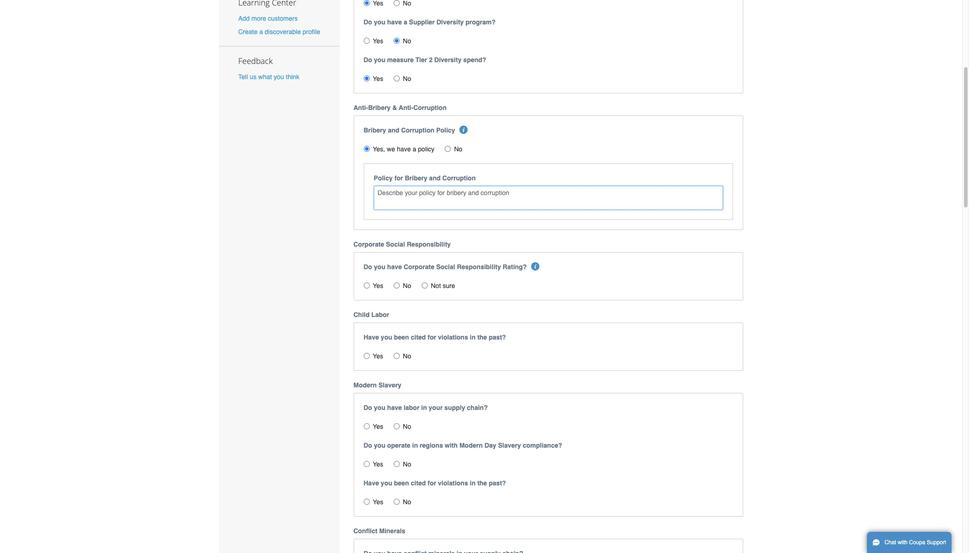 Task type: vqa. For each thing, say whether or not it's contained in the screenshot.
top Corruption
yes



Task type: locate. For each thing, give the bounding box(es) containing it.
0 horizontal spatial policy
[[374, 175, 393, 182]]

have for policy
[[397, 146, 411, 153]]

not sure
[[431, 282, 455, 290]]

additional information image
[[460, 126, 468, 134]]

have for social
[[387, 263, 402, 271]]

have
[[387, 19, 402, 26], [397, 146, 411, 153], [387, 263, 402, 271], [387, 404, 402, 412]]

and
[[388, 127, 400, 134], [429, 175, 441, 182]]

5 do from the top
[[364, 442, 372, 449]]

anti-
[[354, 104, 368, 111], [399, 104, 414, 111]]

&
[[393, 104, 397, 111]]

have you been cited for violations in the past?
[[364, 334, 506, 341], [364, 480, 506, 487]]

1 horizontal spatial anti-
[[399, 104, 414, 111]]

yes
[[373, 37, 383, 45], [373, 75, 383, 82], [373, 282, 383, 290], [373, 353, 383, 360], [373, 423, 383, 430], [373, 461, 383, 468], [373, 498, 383, 506]]

5 yes from the top
[[373, 423, 383, 430]]

diversity for supplier
[[437, 19, 464, 26]]

1 vertical spatial violations
[[438, 480, 468, 487]]

2 yes from the top
[[373, 75, 383, 82]]

with inside button
[[898, 539, 908, 546]]

0 vertical spatial a
[[404, 19, 407, 26]]

modern
[[354, 382, 377, 389], [460, 442, 483, 449]]

no
[[403, 37, 411, 45], [403, 75, 411, 82], [454, 146, 463, 153], [403, 282, 411, 290], [403, 353, 411, 360], [403, 423, 411, 430], [403, 461, 411, 468], [403, 498, 411, 506]]

a
[[404, 19, 407, 26], [259, 28, 263, 36], [413, 146, 416, 153]]

conflict minerals
[[354, 527, 406, 535]]

0 horizontal spatial responsibility
[[407, 241, 451, 248]]

supplier
[[409, 19, 435, 26]]

2 vertical spatial corruption
[[443, 175, 476, 182]]

1 yes from the top
[[373, 37, 383, 45]]

2 vertical spatial bribery
[[405, 175, 428, 182]]

2 violations from the top
[[438, 480, 468, 487]]

1 vertical spatial the
[[478, 480, 487, 487]]

corporate
[[354, 241, 384, 248], [404, 263, 435, 271]]

0 vertical spatial policy
[[436, 127, 455, 134]]

diversity for 2
[[435, 56, 462, 64]]

what
[[258, 73, 272, 81]]

you left measure
[[374, 56, 386, 64]]

policy down yes,
[[374, 175, 393, 182]]

minerals
[[379, 527, 406, 535]]

coupa
[[910, 539, 926, 546]]

0 vertical spatial bribery
[[368, 104, 391, 111]]

social
[[386, 241, 405, 248], [436, 263, 455, 271]]

0 vertical spatial have you been cited for violations in the past?
[[364, 334, 506, 341]]

1 vertical spatial have
[[364, 480, 379, 487]]

1 vertical spatial diversity
[[435, 56, 462, 64]]

a left policy on the top of page
[[413, 146, 416, 153]]

cited
[[411, 334, 426, 341], [411, 480, 426, 487]]

2 vertical spatial a
[[413, 146, 416, 153]]

4 do from the top
[[364, 404, 372, 412]]

the
[[478, 334, 487, 341], [478, 480, 487, 487]]

2 vertical spatial for
[[428, 480, 436, 487]]

1 vertical spatial slavery
[[498, 442, 521, 449]]

in
[[470, 334, 476, 341], [421, 404, 427, 412], [412, 442, 418, 449], [470, 480, 476, 487]]

1 vertical spatial been
[[394, 480, 409, 487]]

do you have labor in your supply chain?
[[364, 404, 488, 412]]

have for supplier
[[387, 19, 402, 26]]

labor
[[372, 311, 389, 319]]

diversity right 2
[[435, 56, 462, 64]]

with
[[445, 442, 458, 449], [898, 539, 908, 546]]

1 have from the top
[[364, 334, 379, 341]]

1 horizontal spatial with
[[898, 539, 908, 546]]

1 vertical spatial and
[[429, 175, 441, 182]]

2 cited from the top
[[411, 480, 426, 487]]

chain?
[[467, 404, 488, 412]]

0 horizontal spatial slavery
[[379, 382, 402, 389]]

we
[[387, 146, 395, 153]]

1 the from the top
[[478, 334, 487, 341]]

past?
[[489, 334, 506, 341], [489, 480, 506, 487]]

you left operate
[[374, 442, 386, 449]]

0 vertical spatial corruption
[[414, 104, 447, 111]]

1 vertical spatial bribery
[[364, 127, 386, 134]]

a for do
[[404, 19, 407, 26]]

do
[[364, 19, 372, 26], [364, 56, 372, 64], [364, 263, 372, 271], [364, 404, 372, 412], [364, 442, 372, 449]]

1 horizontal spatial responsibility
[[457, 263, 501, 271]]

0 vertical spatial the
[[478, 334, 487, 341]]

Policy for Bribery and Corruption text field
[[374, 186, 723, 210]]

slavery up do you have labor in your supply chain?
[[379, 382, 402, 389]]

0 vertical spatial diversity
[[437, 19, 464, 26]]

chat with coupa support
[[885, 539, 947, 546]]

1 vertical spatial cited
[[411, 480, 426, 487]]

yes,
[[373, 146, 385, 153]]

2 horizontal spatial a
[[413, 146, 416, 153]]

None radio
[[364, 38, 370, 44], [394, 38, 400, 44], [364, 146, 370, 152], [445, 146, 451, 152], [394, 353, 400, 359], [394, 423, 400, 429], [364, 461, 370, 467], [394, 499, 400, 505], [364, 38, 370, 44], [394, 38, 400, 44], [364, 146, 370, 152], [445, 146, 451, 152], [394, 353, 400, 359], [394, 423, 400, 429], [364, 461, 370, 467], [394, 499, 400, 505]]

do for do you have a supplier diversity program?
[[364, 19, 372, 26]]

1 vertical spatial social
[[436, 263, 455, 271]]

3 yes from the top
[[373, 282, 383, 290]]

policy for bribery and corruption
[[374, 175, 476, 182]]

0 vertical spatial cited
[[411, 334, 426, 341]]

and up we
[[388, 127, 400, 134]]

spend?
[[464, 56, 486, 64]]

have for in
[[387, 404, 402, 412]]

diversity
[[437, 19, 464, 26], [435, 56, 462, 64]]

do you have corporate social responsibility rating?
[[364, 263, 527, 271]]

1 been from the top
[[394, 334, 409, 341]]

labor
[[404, 404, 420, 412]]

1 vertical spatial with
[[898, 539, 908, 546]]

0 horizontal spatial with
[[445, 442, 458, 449]]

anti- right &
[[399, 104, 414, 111]]

1 vertical spatial past?
[[489, 480, 506, 487]]

have down "corporate social responsibility"
[[387, 263, 402, 271]]

slavery right day
[[498, 442, 521, 449]]

you left think
[[274, 73, 284, 81]]

2 have you been cited for violations in the past? from the top
[[364, 480, 506, 487]]

0 vertical spatial and
[[388, 127, 400, 134]]

6 yes from the top
[[373, 461, 383, 468]]

bribery and corruption policy
[[364, 127, 455, 134]]

bribery down policy on the top of page
[[405, 175, 428, 182]]

have left labor
[[387, 404, 402, 412]]

2 the from the top
[[478, 480, 487, 487]]

you left supplier
[[374, 19, 386, 26]]

have left supplier
[[387, 19, 402, 26]]

1 vertical spatial corruption
[[401, 127, 435, 134]]

responsibility left rating?
[[457, 263, 501, 271]]

a left supplier
[[404, 19, 407, 26]]

0 horizontal spatial a
[[259, 28, 263, 36]]

corruption
[[414, 104, 447, 111], [401, 127, 435, 134], [443, 175, 476, 182]]

bribery left &
[[368, 104, 391, 111]]

create a discoverable profile link
[[238, 28, 320, 36]]

and down policy on the top of page
[[429, 175, 441, 182]]

with right chat
[[898, 539, 908, 546]]

diversity right supplier
[[437, 19, 464, 26]]

do you have a supplier diversity program?
[[364, 19, 496, 26]]

1 horizontal spatial social
[[436, 263, 455, 271]]

3 do from the top
[[364, 263, 372, 271]]

violations
[[438, 334, 468, 341], [438, 480, 468, 487]]

with right regions on the left of the page
[[445, 442, 458, 449]]

0 vertical spatial past?
[[489, 334, 506, 341]]

1 horizontal spatial and
[[429, 175, 441, 182]]

create a discoverable profile
[[238, 28, 320, 36]]

policy
[[436, 127, 455, 134], [374, 175, 393, 182]]

1 vertical spatial have you been cited for violations in the past?
[[364, 480, 506, 487]]

1 vertical spatial corporate
[[404, 263, 435, 271]]

0 vertical spatial corporate
[[354, 241, 384, 248]]

have
[[364, 334, 379, 341], [364, 480, 379, 487]]

0 vertical spatial violations
[[438, 334, 468, 341]]

0 horizontal spatial modern
[[354, 382, 377, 389]]

feedback
[[238, 55, 273, 66]]

have right we
[[397, 146, 411, 153]]

bribery up yes,
[[364, 127, 386, 134]]

None radio
[[364, 0, 370, 6], [394, 0, 400, 6], [364, 76, 370, 82], [394, 76, 400, 82], [364, 283, 370, 289], [394, 283, 400, 289], [422, 283, 428, 289], [364, 353, 370, 359], [364, 423, 370, 429], [394, 461, 400, 467], [364, 499, 370, 505], [364, 0, 370, 6], [394, 0, 400, 6], [364, 76, 370, 82], [394, 76, 400, 82], [364, 283, 370, 289], [394, 283, 400, 289], [422, 283, 428, 289], [364, 353, 370, 359], [364, 423, 370, 429], [394, 461, 400, 467], [364, 499, 370, 505]]

anti-bribery & anti-corruption
[[354, 104, 447, 111]]

you
[[374, 19, 386, 26], [374, 56, 386, 64], [274, 73, 284, 81], [374, 263, 386, 271], [381, 334, 392, 341], [374, 404, 386, 412], [374, 442, 386, 449], [381, 480, 392, 487]]

a right create
[[259, 28, 263, 36]]

do for do you have corporate social responsibility rating?
[[364, 263, 372, 271]]

0 vertical spatial have
[[364, 334, 379, 341]]

1 violations from the top
[[438, 334, 468, 341]]

child labor
[[354, 311, 389, 319]]

policy left additional information icon
[[436, 127, 455, 134]]

corruption for and
[[443, 175, 476, 182]]

0 horizontal spatial anti-
[[354, 104, 368, 111]]

anti- left &
[[354, 104, 368, 111]]

do for do you operate in regions with modern day slavery compliance?
[[364, 442, 372, 449]]

0 vertical spatial been
[[394, 334, 409, 341]]

1 have you been cited for violations in the past? from the top
[[364, 334, 506, 341]]

sure
[[443, 282, 455, 290]]

bribery
[[368, 104, 391, 111], [364, 127, 386, 134], [405, 175, 428, 182]]

responsibility
[[407, 241, 451, 248], [457, 263, 501, 271]]

7 yes from the top
[[373, 498, 383, 506]]

discoverable
[[265, 28, 301, 36]]

0 horizontal spatial and
[[388, 127, 400, 134]]

for
[[395, 175, 403, 182], [428, 334, 436, 341], [428, 480, 436, 487]]

customers
[[268, 15, 298, 22]]

2 do from the top
[[364, 56, 372, 64]]

slavery
[[379, 382, 402, 389], [498, 442, 521, 449]]

1 horizontal spatial modern
[[460, 442, 483, 449]]

1 vertical spatial responsibility
[[457, 263, 501, 271]]

0 horizontal spatial corporate
[[354, 241, 384, 248]]

0 horizontal spatial social
[[386, 241, 405, 248]]

responsibility up do you have corporate social responsibility rating?
[[407, 241, 451, 248]]

0 vertical spatial with
[[445, 442, 458, 449]]

tell
[[238, 73, 248, 81]]

compliance?
[[523, 442, 562, 449]]

modern slavery
[[354, 382, 402, 389]]

support
[[927, 539, 947, 546]]

1 do from the top
[[364, 19, 372, 26]]

do for do you have labor in your supply chain?
[[364, 404, 372, 412]]

been
[[394, 334, 409, 341], [394, 480, 409, 487]]

1 horizontal spatial a
[[404, 19, 407, 26]]



Task type: describe. For each thing, give the bounding box(es) containing it.
you down modern slavery in the bottom left of the page
[[374, 404, 386, 412]]

you down labor at the bottom left of the page
[[381, 334, 392, 341]]

policy
[[418, 146, 435, 153]]

chat
[[885, 539, 897, 546]]

tell us what you think button
[[238, 72, 300, 82]]

you inside button
[[274, 73, 284, 81]]

a for yes,
[[413, 146, 416, 153]]

2 anti- from the left
[[399, 104, 414, 111]]

1 horizontal spatial policy
[[436, 127, 455, 134]]

2 past? from the top
[[489, 480, 506, 487]]

corruption for anti-
[[414, 104, 447, 111]]

not
[[431, 282, 441, 290]]

you down operate
[[381, 480, 392, 487]]

think
[[286, 73, 300, 81]]

add more customers link
[[238, 15, 298, 22]]

1 cited from the top
[[411, 334, 426, 341]]

1 vertical spatial modern
[[460, 442, 483, 449]]

us
[[250, 73, 257, 81]]

corporate social responsibility
[[354, 241, 451, 248]]

measure
[[387, 56, 414, 64]]

create
[[238, 28, 258, 36]]

1 vertical spatial policy
[[374, 175, 393, 182]]

4 yes from the top
[[373, 353, 383, 360]]

profile
[[303, 28, 320, 36]]

child
[[354, 311, 370, 319]]

yes, we have a policy
[[373, 146, 435, 153]]

2
[[429, 56, 433, 64]]

tell us what you think
[[238, 73, 300, 81]]

rating?
[[503, 263, 527, 271]]

0 vertical spatial for
[[395, 175, 403, 182]]

do you operate in regions with modern day slavery compliance?
[[364, 442, 562, 449]]

1 anti- from the left
[[354, 104, 368, 111]]

1 past? from the top
[[489, 334, 506, 341]]

add
[[238, 15, 250, 22]]

do you measure tier 2 diversity spend?
[[364, 56, 486, 64]]

1 vertical spatial for
[[428, 334, 436, 341]]

0 vertical spatial responsibility
[[407, 241, 451, 248]]

regions
[[420, 442, 443, 449]]

operate
[[387, 442, 411, 449]]

more
[[252, 15, 266, 22]]

conflict
[[354, 527, 378, 535]]

1 horizontal spatial slavery
[[498, 442, 521, 449]]

your
[[429, 404, 443, 412]]

supply
[[445, 404, 465, 412]]

2 been from the top
[[394, 480, 409, 487]]

1 horizontal spatial corporate
[[404, 263, 435, 271]]

0 vertical spatial social
[[386, 241, 405, 248]]

tier
[[416, 56, 427, 64]]

you down "corporate social responsibility"
[[374, 263, 386, 271]]

0 vertical spatial slavery
[[379, 382, 402, 389]]

do for do you measure tier 2 diversity spend?
[[364, 56, 372, 64]]

program?
[[466, 19, 496, 26]]

2 have from the top
[[364, 480, 379, 487]]

day
[[485, 442, 497, 449]]

0 vertical spatial modern
[[354, 382, 377, 389]]

chat with coupa support button
[[867, 532, 952, 553]]

additional information image
[[531, 262, 540, 271]]

add more customers
[[238, 15, 298, 22]]

1 vertical spatial a
[[259, 28, 263, 36]]



